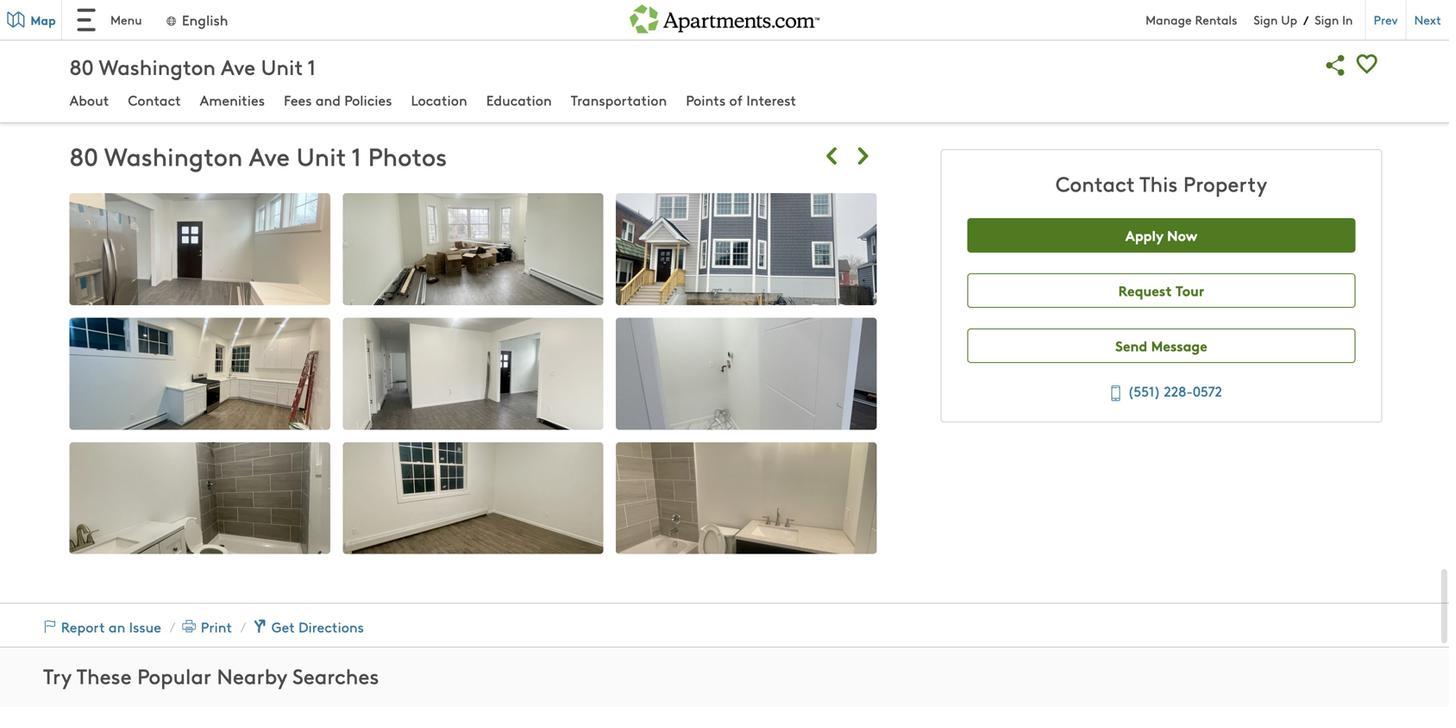 Task type: describe. For each thing, give the bounding box(es) containing it.
80 washington ave unit 1 photos
[[70, 139, 447, 173]]

report an issue
[[61, 617, 165, 637]]

convenient
[[576, 38, 644, 57]]

report an issue link
[[39, 617, 165, 637]]

points of interest button
[[686, 90, 797, 113]]

these
[[77, 662, 132, 690]]

prev link
[[1366, 0, 1406, 40]]

(551) 228-0572 link
[[1101, 379, 1223, 405]]

228-
[[1165, 381, 1193, 401]]

ny
[[425, 38, 443, 57]]

military,
[[483, 38, 532, 57]]

smith
[[385, 38, 421, 57]]

military inside '80 washington ave unit 1 is 23.5 miles from camp smith ny state military, and is convenient to other military bases, including west point military reserve.'
[[140, 57, 185, 76]]

unit for is
[[193, 38, 220, 57]]

try these popular nearby searches
[[43, 662, 379, 690]]

about button
[[70, 90, 109, 113]]

next link
[[1406, 0, 1450, 40]]

/
[[1304, 11, 1309, 28]]

get directions
[[272, 617, 368, 637]]

80 washington ave unit 1 is 23.5 miles from camp smith ny state military, and is convenient to other military bases, including west point military reserve.
[[70, 38, 851, 76]]

location button
[[411, 90, 467, 113]]

request
[[1119, 280, 1173, 300]]

manage rentals link
[[1146, 11, 1254, 28]]

ave for photos
[[249, 139, 290, 173]]

contact for contact this property
[[1056, 169, 1135, 198]]

apply now button
[[968, 218, 1356, 253]]

bases,
[[752, 38, 791, 57]]

amenities button
[[200, 90, 265, 113]]

photos
[[368, 139, 447, 173]]

sign up link
[[1254, 11, 1298, 28]]

report
[[61, 617, 105, 637]]

manage rentals sign up / sign in
[[1146, 11, 1354, 28]]

transportation button
[[571, 90, 667, 113]]

policies
[[345, 90, 392, 110]]

1 west from the top
[[70, 6, 102, 25]]

fees and policies
[[284, 90, 392, 110]]

this
[[1140, 169, 1178, 198]]

miles
[[274, 38, 306, 57]]

military
[[701, 38, 748, 57]]

reserve.
[[189, 57, 241, 76]]

searches
[[292, 662, 379, 690]]

previous image
[[819, 142, 847, 170]]

fees
[[284, 90, 312, 110]]

41
[[647, 6, 660, 25]]

directions
[[299, 617, 364, 637]]

unit up fees
[[261, 52, 303, 81]]

next image
[[849, 142, 876, 170]]

amenities
[[200, 90, 265, 110]]

80 for 80 washington ave unit 1 is 23.5 miles from camp smith ny state military, and is convenient to other military bases, including west point military reserve.
[[70, 38, 86, 57]]

property
[[1184, 169, 1268, 198]]

1 for is
[[223, 38, 228, 57]]

menu
[[110, 11, 142, 28]]

an
[[109, 617, 125, 637]]

1 horizontal spatial 1
[[308, 52, 316, 81]]

issue
[[129, 617, 161, 637]]

prev
[[1374, 11, 1398, 28]]

(551) 228-0572
[[1128, 381, 1223, 401]]

point inside '80 washington ave unit 1 is 23.5 miles from camp smith ny state military, and is convenient to other military bases, including west point military reserve.'
[[104, 57, 136, 76]]

0 vertical spatial point
[[105, 6, 138, 25]]

of
[[730, 90, 743, 110]]

map
[[31, 11, 56, 28]]

get
[[272, 617, 295, 637]]

tour
[[1176, 280, 1205, 300]]

west point military reserve link
[[70, 6, 245, 25]]

apply now
[[1126, 225, 1198, 245]]

next
[[1415, 11, 1442, 28]]

80 for 80 washington ave unit 1
[[70, 52, 94, 81]]

1 is from the left
[[231, 38, 240, 57]]

washington for 80 washington ave unit 1 is 23.5 miles from camp smith ny state military, and is convenient to other military bases, including west point military reserve.
[[89, 38, 163, 57]]

min
[[664, 6, 687, 25]]

contact for the "contact" "button"
[[128, 90, 181, 110]]

contact button
[[128, 90, 181, 113]]

washington for 80 washington ave unit 1 photos
[[104, 139, 243, 173]]

drive:
[[605, 6, 643, 25]]

apply
[[1126, 225, 1164, 245]]

education
[[486, 90, 552, 110]]

education button
[[486, 90, 552, 113]]

west point military reserve
[[70, 6, 245, 25]]

transportation
[[571, 90, 667, 110]]

map link
[[0, 0, 62, 40]]

camp
[[343, 38, 381, 57]]

washington for 80 washington ave unit 1
[[99, 52, 216, 81]]

80 washington ave unit 1
[[70, 52, 316, 81]]



Task type: vqa. For each thing, say whether or not it's contained in the screenshot.
'Amenities' button
yes



Task type: locate. For each thing, give the bounding box(es) containing it.
now
[[1168, 225, 1198, 245]]

washington up the "contact" "button"
[[99, 52, 216, 81]]

request tour button
[[968, 274, 1356, 308]]

sign left up at top right
[[1254, 11, 1278, 28]]

1 for photos
[[352, 139, 362, 173]]

state
[[446, 38, 479, 57]]

print
[[201, 617, 236, 637]]

share listing image
[[1321, 50, 1352, 81]]

washington inside '80 washington ave unit 1 is 23.5 miles from camp smith ny state military, and is convenient to other military bases, including west point military reserve.'
[[89, 38, 163, 57]]

2 is from the left
[[563, 38, 572, 57]]

fees and policies button
[[284, 90, 392, 113]]

contact left this
[[1056, 169, 1135, 198]]

about
[[70, 90, 109, 110]]

send
[[1116, 336, 1148, 356]]

and inside '80 washington ave unit 1 is 23.5 miles from camp smith ny state military, and is convenient to other military bases, including west point military reserve.'
[[536, 38, 560, 57]]

contact
[[128, 90, 181, 110], [1056, 169, 1135, 198]]

and right fees
[[316, 90, 341, 110]]

drive: 41 min
[[605, 6, 687, 25]]

west left menu
[[70, 6, 102, 25]]

1 left photos
[[352, 139, 362, 173]]

location
[[411, 90, 467, 110]]

from
[[309, 38, 339, 57]]

0572
[[1193, 381, 1223, 401]]

point
[[105, 6, 138, 25], [104, 57, 136, 76]]

1 inside '80 washington ave unit 1 is 23.5 miles from camp smith ny state military, and is convenient to other military bases, including west point military reserve.'
[[223, 38, 228, 57]]

unit inside '80 washington ave unit 1 is 23.5 miles from camp smith ny state military, and is convenient to other military bases, including west point military reserve.'
[[193, 38, 220, 57]]

west up about at the top of page
[[70, 57, 101, 76]]

unit for photos
[[297, 139, 346, 173]]

1 horizontal spatial and
[[536, 38, 560, 57]]

1 vertical spatial contact
[[1056, 169, 1135, 198]]

2 sign from the left
[[1315, 11, 1340, 28]]

3 80 from the top
[[70, 139, 98, 173]]

1
[[223, 38, 228, 57], [308, 52, 316, 81], [352, 139, 362, 173]]

1 sign from the left
[[1254, 11, 1278, 28]]

get directions link
[[250, 617, 368, 637]]

0 horizontal spatial 1
[[223, 38, 228, 57]]

1 vertical spatial and
[[316, 90, 341, 110]]

contact down 80 washington ave unit 1
[[128, 90, 181, 110]]

to
[[648, 38, 661, 57]]

sign in link
[[1315, 11, 1354, 28]]

west inside '80 washington ave unit 1 is 23.5 miles from camp smith ny state military, and is convenient to other military bases, including west point military reserve.'
[[70, 57, 101, 76]]

washington down menu
[[89, 38, 163, 57]]

1 80 from the top
[[70, 38, 86, 57]]

0 vertical spatial and
[[536, 38, 560, 57]]

is
[[231, 38, 240, 57], [563, 38, 572, 57]]

nearby
[[217, 662, 287, 690]]

rentals
[[1196, 11, 1238, 28]]

points of interest
[[686, 90, 797, 110]]

request tour
[[1119, 280, 1205, 300]]

west
[[70, 6, 102, 25], [70, 57, 101, 76]]

contact this property
[[1056, 169, 1268, 198]]

popular
[[137, 662, 211, 690]]

23.5
[[244, 38, 270, 57]]

2 80 from the top
[[70, 52, 94, 81]]

1 left 23.5
[[223, 38, 228, 57]]

and right military,
[[536, 38, 560, 57]]

is left convenient
[[563, 38, 572, 57]]

0 vertical spatial contact
[[128, 90, 181, 110]]

reserve
[[195, 6, 245, 25]]

0 horizontal spatial sign
[[1254, 11, 1278, 28]]

1 vertical spatial point
[[104, 57, 136, 76]]

unit down fees and policies button
[[297, 139, 346, 173]]

ave inside '80 washington ave unit 1 is 23.5 miles from camp smith ny state military, and is convenient to other military bases, including west point military reserve.'
[[167, 38, 189, 57]]

english link
[[164, 10, 228, 29]]

sign left in
[[1315, 11, 1340, 28]]

1 right miles
[[308, 52, 316, 81]]

military right menu
[[142, 6, 192, 25]]

2 west from the top
[[70, 57, 101, 76]]

try
[[43, 662, 72, 690]]

in
[[1343, 11, 1354, 28]]

0 vertical spatial west
[[70, 6, 102, 25]]

sign
[[1254, 11, 1278, 28], [1315, 11, 1340, 28]]

up
[[1282, 11, 1298, 28]]

message
[[1152, 336, 1208, 356]]

manage
[[1146, 11, 1192, 28]]

including
[[794, 38, 851, 57]]

2 horizontal spatial 1
[[352, 139, 362, 173]]

0 vertical spatial military
[[142, 6, 192, 25]]

1 horizontal spatial is
[[563, 38, 572, 57]]

1 horizontal spatial sign
[[1315, 11, 1340, 28]]

menu button
[[62, 0, 156, 40]]

is left 23.5
[[231, 38, 240, 57]]

ave for is
[[167, 38, 189, 57]]

ave up amenities on the top of the page
[[221, 52, 256, 81]]

apartments.com logo image
[[630, 0, 820, 33]]

0 horizontal spatial contact
[[128, 90, 181, 110]]

send message button
[[968, 329, 1356, 363]]

and inside button
[[316, 90, 341, 110]]

ave down english link
[[167, 38, 189, 57]]

and
[[536, 38, 560, 57], [316, 90, 341, 110]]

0 horizontal spatial is
[[231, 38, 240, 57]]

1 horizontal spatial contact
[[1056, 169, 1135, 198]]

washington
[[89, 38, 163, 57], [99, 52, 216, 81], [104, 139, 243, 173]]

military
[[142, 6, 192, 25], [140, 57, 185, 76]]

military up the "contact" "button"
[[140, 57, 185, 76]]

send message
[[1116, 336, 1208, 356]]

point up about at the top of page
[[104, 57, 136, 76]]

(551)
[[1128, 381, 1161, 401]]

80 for 80 washington ave unit 1 photos
[[70, 139, 98, 173]]

unit
[[193, 38, 220, 57], [261, 52, 303, 81], [297, 139, 346, 173]]

interest
[[747, 90, 797, 110]]

ave down fees
[[249, 139, 290, 173]]

0 horizontal spatial and
[[316, 90, 341, 110]]

ave
[[167, 38, 189, 57], [221, 52, 256, 81], [249, 139, 290, 173]]

1 vertical spatial west
[[70, 57, 101, 76]]

washington down the "contact" "button"
[[104, 139, 243, 173]]

80 inside '80 washington ave unit 1 is 23.5 miles from camp smith ny state military, and is convenient to other military bases, including west point military reserve.'
[[70, 38, 86, 57]]

1 vertical spatial military
[[140, 57, 185, 76]]

points
[[686, 90, 726, 110]]

point left english link
[[105, 6, 138, 25]]

english
[[182, 10, 228, 29]]

print link
[[179, 617, 236, 637]]

other
[[665, 38, 698, 57]]

unit down english
[[193, 38, 220, 57]]



